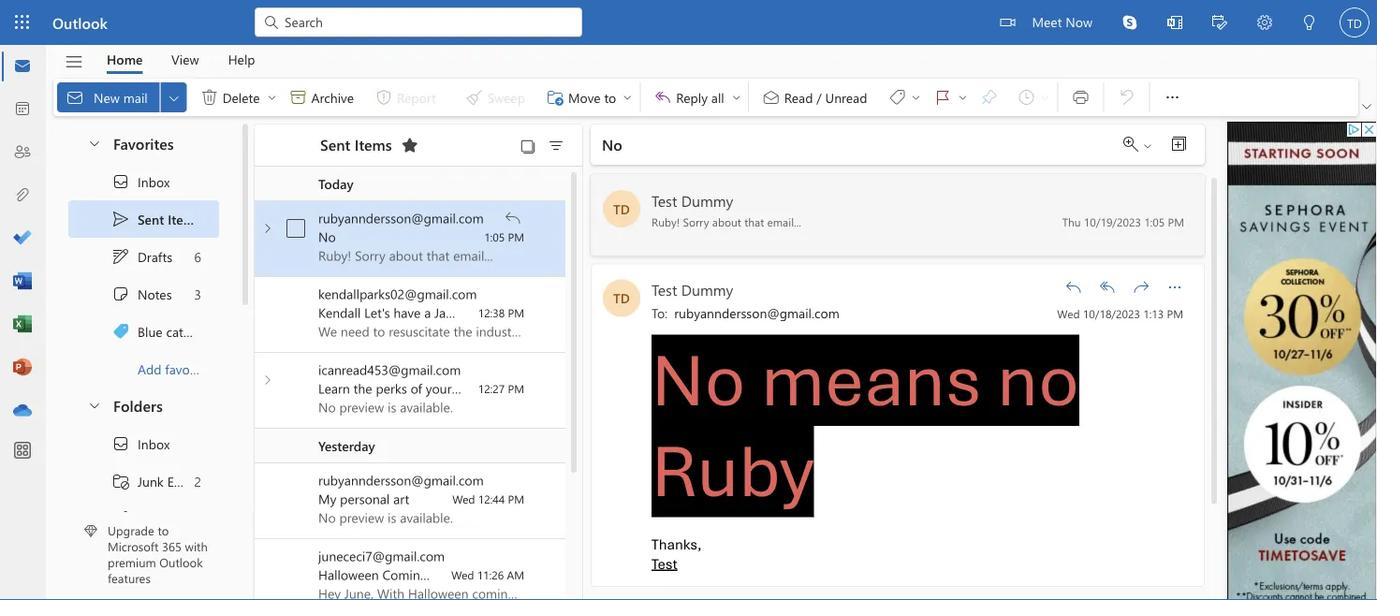 Task type: vqa. For each thing, say whether or not it's contained in the screenshot.
Thanks,
yes



Task type: locate. For each thing, give the bounding box(es) containing it.
td left the to:
[[613, 289, 630, 307]]

 drafts
[[111, 247, 172, 266], [111, 509, 172, 528]]

 left folders
[[87, 397, 102, 412]]

1 horizontal spatial microsoft
[[455, 380, 510, 397]]

drafts up notes
[[138, 248, 172, 265]]

0 vertical spatial outlook
[[52, 12, 108, 32]]

1:05 up 12:38
[[484, 229, 505, 244]]

rubyanndersson@gmail.com
[[318, 209, 484, 227], [674, 304, 840, 322], [318, 471, 484, 489]]

available. down "art"
[[400, 509, 453, 526]]

mail image
[[13, 57, 32, 76]]

2  button from the top
[[78, 388, 110, 422]]

1 vertical spatial  button
[[260, 373, 275, 388]]

test dummy button
[[652, 280, 733, 300]]

to
[[604, 88, 616, 106], [158, 522, 169, 539]]

1 horizontal spatial outlook
[[159, 554, 203, 570]]

1  button from the left
[[161, 82, 187, 112]]

people image
[[13, 143, 32, 162]]

 button left select a conversation image
[[260, 221, 275, 236]]

1 vertical spatial sent
[[138, 210, 164, 228]]

0 horizontal spatial 
[[504, 209, 522, 228]]

favorites tree
[[68, 118, 219, 388]]

 inside  
[[957, 92, 969, 103]]

1 drafts from the top
[[138, 248, 172, 265]]

microsoft up features
[[108, 538, 159, 555]]

None text field
[[652, 302, 1044, 324]]

2  tree item from the top
[[68, 425, 219, 463]]

 button
[[1153, 0, 1198, 47]]

2 preview from the top
[[339, 509, 384, 526]]

 for  tree item associated with first '' tree item
[[111, 172, 130, 191]]

junk
[[138, 473, 164, 490]]

items inside sent items 
[[355, 134, 392, 154]]

no preview is available. down the perks
[[318, 398, 453, 416]]

1 horizontal spatial 
[[1098, 278, 1117, 296]]

 button for learn the perks of your microsoft account
[[260, 373, 275, 388]]


[[520, 138, 537, 155]]

1 vertical spatial inbox
[[138, 435, 170, 452]]

td inside test dummy image
[[613, 289, 630, 307]]

ruby! sorry about that email... up kendallparks02@gmail.com
[[318, 247, 493, 264]]

kendallparks02@gmail.com kendall let's have a jam sesh 12:38 pm
[[318, 285, 524, 321]]

 button left 
[[161, 82, 187, 112]]

is
[[388, 398, 397, 416], [388, 509, 397, 526]]

 button for folders
[[78, 388, 110, 422]]

calendar image
[[13, 100, 32, 119]]

1 vertical spatial outlook
[[159, 554, 203, 570]]

outlook up  button on the top left
[[52, 12, 108, 32]]

 drafts down  tree item
[[111, 509, 172, 528]]

0 horizontal spatial ruby!
[[318, 247, 351, 264]]

ruby! sorry about that email... up test dummy popup button at top
[[652, 214, 801, 229]]

0 vertical spatial wed
[[1057, 306, 1080, 321]]

2 drafts from the top
[[138, 510, 172, 527]]

sorry up kendallparks02@gmail.com
[[355, 247, 386, 264]]

1 horizontal spatial items
[[355, 134, 392, 154]]

 left the  button
[[1065, 278, 1083, 296]]

0 vertical spatial  inbox
[[111, 172, 170, 191]]

2  from the top
[[111, 509, 130, 528]]

0 horizontal spatial outlook
[[52, 12, 108, 32]]

today heading
[[255, 167, 566, 201]]

1 horizontal spatial to
[[604, 88, 616, 106]]

sesh
[[461, 304, 487, 321]]


[[66, 88, 84, 107]]

1 preview from the top
[[339, 398, 384, 416]]

 button
[[1154, 79, 1191, 116]]

view
[[171, 51, 199, 68]]

0 vertical spatial dummy
[[681, 190, 733, 210]]

inbox up  sent items
[[138, 173, 170, 190]]

2 is from the top
[[388, 509, 397, 526]]

 right move
[[622, 92, 633, 103]]

no preview is available. for perks
[[318, 398, 453, 416]]

pm down ''
[[508, 229, 524, 244]]

6
[[194, 248, 201, 265]]

inbox up  junk email 2
[[138, 435, 170, 452]]

1 horizontal spatial sent
[[320, 134, 351, 154]]

0 vertical spatial microsoft
[[455, 380, 510, 397]]

1 vertical spatial  drafts
[[111, 509, 172, 528]]

 button right 
[[956, 82, 970, 112]]

move & delete group
[[57, 79, 636, 116]]

to right upgrade
[[158, 522, 169, 539]]

1 horizontal spatial ruby! sorry about that email...
[[652, 214, 801, 229]]

1  from the top
[[111, 247, 130, 266]]

no preview is available. for art
[[318, 509, 453, 526]]

0 vertical spatial 
[[1163, 88, 1182, 107]]

Select a conversation checkbox
[[281, 365, 318, 395], [281, 476, 318, 506]]

3
[[194, 285, 201, 303]]

 inbox for  tree item associated with first '' tree item
[[111, 172, 170, 191]]

ruby! inside message list list box
[[318, 247, 351, 264]]

 drafts inside favorites tree
[[111, 247, 172, 266]]

0 horizontal spatial items
[[168, 210, 200, 228]]

2 vertical spatial wed
[[451, 567, 474, 582]]

1 vertical spatial 
[[111, 509, 130, 528]]

that up kendallparks02@gmail.com kendall let's have a jam sesh 12:38 pm
[[427, 247, 450, 264]]

Select a conversation checkbox
[[281, 213, 318, 243], [281, 552, 318, 581]]

ruby! right test dummy icon
[[652, 214, 680, 229]]

12:38
[[478, 305, 505, 320]]

 up 
[[1163, 88, 1182, 107]]

2 vertical spatial test
[[652, 555, 678, 573]]

0 vertical spatial  button
[[78, 125, 110, 160]]

Search field
[[283, 12, 571, 31]]

the
[[354, 380, 372, 397]]

1  drafts from the top
[[111, 247, 172, 266]]

preview down the on the left of page
[[339, 398, 384, 416]]

 tree item
[[68, 313, 219, 350]]

1 vertical spatial 
[[111, 434, 130, 453]]

1 vertical spatial  tree item
[[68, 425, 219, 463]]

1 vertical spatial  button
[[78, 388, 110, 422]]

jam
[[435, 304, 457, 321]]

0 horizontal spatial that
[[427, 247, 450, 264]]

1:05 pm
[[484, 229, 524, 244]]


[[1168, 15, 1183, 30]]

outlook inside banner
[[52, 12, 108, 32]]

test right test dummy icon
[[652, 190, 677, 210]]

now
[[1066, 13, 1093, 30]]

 button for no
[[260, 221, 275, 236]]

rubyanndersson@gmail.com up "art"
[[318, 471, 484, 489]]

1 vertical spatial 1:05
[[484, 229, 505, 244]]

ruby! sorry about that email...
[[652, 214, 801, 229], [318, 247, 493, 264]]

inbox inside tree
[[138, 435, 170, 452]]

0 vertical spatial drafts
[[138, 248, 172, 265]]

available. down of
[[400, 398, 453, 416]]

 inbox inside tree
[[111, 434, 170, 453]]

0 vertical spatial preview
[[339, 398, 384, 416]]

ruby! up kendall
[[318, 247, 351, 264]]

 right  on the right of page
[[911, 92, 922, 103]]

0 vertical spatial items
[[355, 134, 392, 154]]

about inside message list list box
[[389, 247, 423, 264]]

microsoft inside upgrade to microsoft 365 with premium outlook features
[[108, 538, 159, 555]]

1 horizontal spatial 
[[1065, 278, 1083, 296]]

outlook
[[52, 12, 108, 32], [159, 554, 203, 570]]

0 vertical spatial  drafts
[[111, 247, 172, 266]]

2  inbox from the top
[[111, 434, 170, 453]]

rubyanndersson@gmail.com down test dummy popup button at top
[[674, 304, 840, 322]]

category
[[166, 323, 217, 340]]

0 vertical spatial select a conversation checkbox
[[281, 365, 318, 395]]

sent inside sent items 
[[320, 134, 351, 154]]

0 vertical spatial 
[[260, 221, 275, 236]]

 for  reply all 
[[654, 88, 673, 107]]

thu 10/19/2023 1:05 pm
[[1062, 214, 1184, 229]]

 tree item
[[68, 200, 219, 238]]

tree inside no means no ruby application
[[68, 425, 219, 600]]

 button
[[1359, 97, 1376, 116]]

move
[[568, 88, 601, 106]]

more apps image
[[13, 442, 32, 461]]

1 vertical spatial 
[[1098, 278, 1117, 296]]

1 vertical spatial drafts
[[138, 510, 172, 527]]

dummy up the to: rubyanndersson@gmail.com
[[681, 280, 733, 300]]

 button
[[541, 132, 571, 158]]

2 no preview is available. from the top
[[318, 509, 453, 526]]

no
[[602, 134, 623, 155], [318, 228, 336, 245], [652, 335, 746, 426], [318, 398, 336, 416], [318, 509, 336, 526]]


[[111, 285, 130, 303]]

0 horizontal spatial email...
[[453, 247, 493, 264]]

to do image
[[13, 229, 32, 248]]

 inbox up '' tree item
[[111, 172, 170, 191]]

 right all
[[731, 92, 742, 103]]

is down "art"
[[388, 509, 397, 526]]

tab list containing home
[[93, 45, 270, 74]]

 inbox
[[111, 172, 170, 191], [111, 434, 170, 453]]

1 vertical spatial that
[[427, 247, 450, 264]]

0 horizontal spatial ruby! sorry about that email...
[[318, 247, 493, 264]]

1:13
[[1143, 306, 1164, 321]]

 right 
[[1166, 278, 1184, 296]]


[[166, 90, 181, 105], [266, 92, 278, 103], [622, 92, 633, 103], [731, 92, 742, 103], [911, 92, 922, 103], [957, 92, 969, 103], [87, 135, 102, 150], [1142, 140, 1154, 152], [87, 397, 102, 412]]

0 vertical spatial  button
[[260, 221, 275, 236]]

test dummy image
[[603, 190, 640, 228]]

wed left 12:44 at the bottom
[[452, 492, 475, 507]]

 button right all
[[729, 82, 744, 112]]

1 vertical spatial email...
[[453, 247, 493, 264]]

account
[[514, 380, 560, 397]]

10/18/2023
[[1083, 306, 1140, 321]]

 button
[[395, 130, 425, 160]]

0 vertical spatial 
[[504, 209, 522, 228]]

td for test dummy image
[[613, 289, 630, 307]]

select a conversation checkbox left the on the left of page
[[281, 365, 318, 395]]

rubyanndersson@gmail.com down today heading
[[318, 209, 484, 227]]

tab list inside no means no ruby application
[[93, 45, 270, 74]]

test dummy right test dummy icon
[[652, 190, 733, 210]]

0 vertical spatial inbox
[[138, 173, 170, 190]]

 up ''
[[111, 434, 130, 453]]


[[1213, 15, 1228, 30]]

2 dummy from the top
[[681, 280, 733, 300]]

preview down my personal art
[[339, 509, 384, 526]]

files image
[[13, 186, 32, 205]]

0 vertical spatial that
[[745, 214, 764, 229]]

 tree item down junk
[[68, 500, 219, 537]]

delete
[[223, 88, 260, 106]]

sorry
[[683, 214, 709, 229], [355, 247, 386, 264]]


[[934, 88, 953, 107]]

 down  new mail
[[87, 135, 102, 150]]

 button
[[1059, 272, 1089, 302]]

my personal art
[[318, 490, 409, 508]]

am
[[507, 567, 524, 582]]

 for learn the perks of your microsoft account
[[260, 373, 275, 388]]

test down thanks,
[[652, 555, 678, 573]]

wed inside junececi7@gmail.com halloween coming up wed 11:26 am
[[451, 567, 474, 582]]

2 td from the top
[[613, 289, 630, 307]]

inbox for second '' tree item's  tree item
[[138, 435, 170, 452]]

 drafts up  notes
[[111, 247, 172, 266]]

 inside the  button
[[1098, 278, 1117, 296]]

0 vertical spatial td
[[613, 200, 630, 217]]

 inside button
[[1065, 278, 1083, 296]]

1 vertical spatial available.
[[400, 509, 453, 526]]

test dummy up the to:
[[652, 280, 733, 300]]

1 vertical spatial 
[[260, 373, 275, 388]]

1 vertical spatial wed
[[452, 492, 475, 507]]

dummy right test dummy icon
[[681, 190, 733, 210]]

1 vertical spatial ruby! sorry about that email...
[[318, 247, 493, 264]]

left-rail-appbar navigation
[[4, 45, 41, 433]]

learn
[[318, 380, 350, 397]]

0 vertical spatial  tree item
[[68, 163, 219, 200]]

 button down  new mail
[[78, 125, 110, 160]]

2  tree item from the top
[[68, 500, 219, 537]]

1 horizontal spatial ruby!
[[652, 214, 680, 229]]

wed 12:44 pm
[[452, 492, 524, 507]]

1 vertical spatial items
[[168, 210, 200, 228]]

1 no preview is available. from the top
[[318, 398, 453, 416]]

 left reply
[[654, 88, 673, 107]]

1 select a conversation checkbox from the top
[[281, 365, 318, 395]]

1 test dummy from the top
[[652, 190, 733, 210]]

no right select a conversation image
[[318, 228, 336, 245]]

 inside the ' '
[[911, 92, 922, 103]]

 inside popup button
[[1166, 278, 1184, 296]]

select a conversation checkbox down my
[[281, 552, 318, 581]]

inbox for  tree item associated with first '' tree item
[[138, 173, 170, 190]]

0 horizontal spatial sorry
[[355, 247, 386, 264]]

new
[[94, 88, 120, 106]]

0 vertical spatial 1:05
[[1144, 214, 1165, 229]]

 left 
[[266, 92, 278, 103]]

that up the to: rubyanndersson@gmail.com
[[745, 214, 764, 229]]

 tree item
[[68, 463, 219, 500]]

2  button from the left
[[265, 82, 280, 112]]

0 horizontal spatial about
[[389, 247, 423, 264]]

1 is from the top
[[388, 398, 397, 416]]

3  button from the left
[[729, 82, 744, 112]]

4  button from the left
[[956, 82, 970, 112]]

add
[[138, 360, 162, 378]]

favorites
[[113, 133, 174, 153]]

0 vertical spatial 
[[111, 172, 130, 191]]

about up kendallparks02@gmail.com
[[389, 247, 423, 264]]

of
[[411, 380, 422, 397]]

1 vertical spatial is
[[388, 509, 397, 526]]


[[654, 88, 673, 107], [1098, 278, 1117, 296]]

 button left folders
[[78, 388, 110, 422]]

2 inbox from the top
[[138, 435, 170, 452]]


[[200, 88, 219, 107]]

td inside test dummy icon
[[613, 200, 630, 217]]

0 horizontal spatial 1:05
[[484, 229, 505, 244]]


[[289, 88, 308, 107]]

0 vertical spatial sent
[[320, 134, 351, 154]]

1 vertical spatial test
[[652, 280, 677, 300]]

1:05
[[1144, 214, 1165, 229], [484, 229, 505, 244]]

 up 1:05 pm
[[504, 209, 522, 228]]

microsoft right your
[[455, 380, 510, 397]]

 tree item
[[68, 238, 219, 275], [68, 500, 219, 537]]

2  from the top
[[111, 434, 130, 453]]

means
[[761, 335, 982, 426]]

select a conversation checkbox down today
[[281, 213, 318, 243]]

0 vertical spatial test
[[652, 190, 677, 210]]

 search field
[[255, 0, 582, 42]]

 button
[[1198, 0, 1243, 47]]

1 vertical spatial ruby!
[[318, 247, 351, 264]]

 tree item up  notes
[[68, 238, 219, 275]]

no down the to:
[[652, 335, 746, 426]]

drafts
[[138, 248, 172, 265], [138, 510, 172, 527]]

 button inside favorites tree item
[[78, 125, 110, 160]]

1 vertical spatial no preview is available.
[[318, 509, 453, 526]]

wed for wed 10/18/2023 1:13 pm
[[1057, 306, 1080, 321]]

 up 
[[111, 172, 130, 191]]

2 test from the top
[[652, 280, 677, 300]]

1 vertical spatial test dummy
[[652, 280, 733, 300]]

2  button from the top
[[260, 373, 275, 388]]

1  button from the top
[[260, 221, 275, 236]]

 
[[1124, 137, 1154, 152]]

 up the 10/18/2023
[[1098, 278, 1117, 296]]

 inside tree
[[111, 434, 130, 453]]

account manager for test dummy image
[[1340, 7, 1370, 37]]

 button
[[78, 125, 110, 160], [78, 388, 110, 422]]

items left 
[[355, 134, 392, 154]]

0 vertical spatial test dummy
[[652, 190, 733, 210]]

 inbox inside favorites tree
[[111, 172, 170, 191]]


[[504, 209, 522, 228], [1065, 278, 1083, 296]]

1 available. from the top
[[400, 398, 453, 416]]

0 vertical spatial 
[[654, 88, 673, 107]]

2  from the top
[[260, 373, 275, 388]]

1 vertical spatial microsoft
[[108, 538, 159, 555]]

favorites tree item
[[68, 125, 219, 163]]

0 vertical spatial email...
[[767, 214, 801, 229]]

1 horizontal spatial email...
[[767, 214, 801, 229]]

1 td from the top
[[613, 200, 630, 217]]

0 horizontal spatial microsoft
[[108, 538, 159, 555]]

2
[[194, 473, 201, 490]]

0 vertical spatial about
[[712, 214, 742, 229]]

1 vertical spatial to
[[158, 522, 169, 539]]

pm right 12:38
[[508, 305, 524, 320]]

 tree item
[[68, 163, 219, 200], [68, 425, 219, 463]]

1 inbox from the top
[[138, 173, 170, 190]]

 for second '' tree item's  tree item
[[111, 434, 130, 453]]

microsoft inside message list list box
[[455, 380, 510, 397]]

1  tree item from the top
[[68, 163, 219, 200]]

1 horizontal spatial about
[[712, 214, 742, 229]]

2 select a conversation checkbox from the top
[[281, 476, 318, 506]]

tree
[[68, 425, 219, 600]]

sorry up test dummy popup button at top
[[683, 214, 709, 229]]

 right premium features icon
[[111, 509, 130, 528]]

0 vertical spatial is
[[388, 398, 397, 416]]

 button left learn
[[260, 373, 275, 388]]

 button for 
[[265, 82, 280, 112]]

tab list
[[93, 45, 270, 74]]

 inside favorites tree item
[[87, 135, 102, 150]]

wed inside email message element
[[1057, 306, 1080, 321]]

no down  move to 
[[602, 134, 623, 155]]

sent items heading
[[296, 125, 425, 166]]

0 vertical spatial select a conversation checkbox
[[281, 213, 318, 243]]

1 vertical spatial dummy
[[681, 280, 733, 300]]

td up td popup button
[[613, 200, 630, 217]]

1  from the top
[[111, 172, 130, 191]]

 right ""
[[1142, 140, 1154, 152]]

to right move
[[604, 88, 616, 106]]

0 horizontal spatial 
[[654, 88, 673, 107]]

outlook inside upgrade to microsoft 365 with premium outlook features
[[159, 554, 203, 570]]

 sent items
[[111, 210, 200, 228]]

2 test dummy from the top
[[652, 280, 733, 300]]

favorite
[[165, 360, 209, 378]]

1  button from the top
[[78, 125, 110, 160]]

 blue category
[[111, 322, 217, 341]]

perks
[[376, 380, 407, 397]]

test dummy
[[652, 190, 733, 210], [652, 280, 733, 300]]

that
[[745, 214, 764, 229], [427, 247, 450, 264]]

no preview is available. down "art"
[[318, 509, 453, 526]]


[[400, 136, 419, 154]]

 tree item up junk
[[68, 425, 219, 463]]

pm right the 1:13
[[1167, 306, 1184, 321]]

 inside the  
[[1142, 140, 1154, 152]]

add favorite tree item
[[68, 350, 219, 388]]

1 vertical spatial td
[[613, 289, 630, 307]]

yesterday heading
[[255, 429, 566, 463]]

pm inside email message element
[[1167, 306, 1184, 321]]

1 vertical spatial select a conversation checkbox
[[281, 476, 318, 506]]

sent up today
[[320, 134, 351, 154]]

0 vertical spatial rubyanndersson@gmail.com
[[318, 209, 484, 227]]

is down the perks
[[388, 398, 397, 416]]

dummy inside email message element
[[681, 280, 733, 300]]

 button
[[1093, 272, 1123, 302]]

about up test dummy popup button at top
[[712, 214, 742, 229]]

 inbox down the folders tree item
[[111, 434, 170, 453]]

2 available. from the top
[[400, 509, 453, 526]]

1 vertical spatial 
[[1065, 278, 1083, 296]]

select a conversation checkbox down yesterday
[[281, 476, 318, 506]]

1  from the top
[[260, 221, 275, 236]]

outlook right premium
[[159, 554, 203, 570]]

1  inbox from the top
[[111, 172, 170, 191]]

 inside dropdown button
[[1163, 88, 1182, 107]]

1 horizontal spatial sorry
[[683, 214, 709, 229]]

 inside favorites tree
[[111, 172, 130, 191]]

 right 
[[957, 92, 969, 103]]

 left learn
[[260, 373, 275, 388]]

message list list box
[[255, 167, 582, 600]]


[[260, 221, 275, 236], [260, 373, 275, 388]]

1 vertical spatial  tree item
[[68, 500, 219, 537]]

test up the to:
[[652, 280, 677, 300]]

wed down  button
[[1057, 306, 1080, 321]]

items up 6 at the left top of the page
[[168, 210, 200, 228]]

1:05 right 10/19/2023
[[1144, 214, 1165, 229]]

select a conversation image
[[287, 219, 305, 238]]

 button left 
[[265, 82, 280, 112]]

 left select a conversation image
[[260, 221, 275, 236]]

1 vertical spatial select a conversation checkbox
[[281, 552, 318, 581]]

 down 
[[111, 247, 130, 266]]

 tree item down favorites
[[68, 163, 219, 200]]

drafts up 365
[[138, 510, 172, 527]]

inbox inside favorites tree
[[138, 173, 170, 190]]

3 test from the top
[[652, 555, 678, 573]]

1  tree item from the top
[[68, 238, 219, 275]]


[[111, 322, 130, 341]]

tree containing 
[[68, 425, 219, 600]]

available. for art
[[400, 509, 453, 526]]

 button inside the folders tree item
[[78, 388, 110, 422]]

0 vertical spatial to
[[604, 88, 616, 106]]

1:05 inside message list list box
[[484, 229, 505, 244]]

none text field containing to:
[[652, 302, 1044, 324]]

wed right up
[[451, 567, 474, 582]]

0 horizontal spatial sent
[[138, 210, 164, 228]]

1 vertical spatial  inbox
[[111, 434, 170, 453]]

0 vertical spatial no preview is available.
[[318, 398, 453, 416]]

0 vertical spatial  tree item
[[68, 238, 219, 275]]

0 vertical spatial 
[[111, 247, 130, 266]]

365
[[162, 538, 182, 555]]



Task type: describe. For each thing, give the bounding box(es) containing it.
your
[[426, 380, 452, 397]]

pm right 10/19/2023
[[1168, 214, 1184, 229]]

home
[[107, 51, 143, 68]]

 button
[[1126, 272, 1156, 302]]

blue
[[138, 323, 163, 340]]

pm right 12:44 at the bottom
[[508, 492, 524, 507]]

 inside message list list box
[[504, 209, 522, 228]]

thanks, test
[[652, 536, 702, 573]]

meet
[[1032, 13, 1062, 30]]


[[762, 88, 781, 107]]

to inside  move to 
[[604, 88, 616, 106]]

12:27
[[478, 381, 505, 396]]

coming
[[382, 566, 428, 583]]

test inside thanks, test
[[652, 555, 678, 573]]

notes
[[138, 285, 172, 303]]

view button
[[157, 45, 213, 74]]

email
[[167, 473, 198, 490]]

thanks,
[[652, 536, 702, 554]]

11:26
[[477, 567, 504, 582]]

art
[[393, 490, 409, 508]]

no inside no means no ruby
[[652, 335, 746, 426]]

powerpoint image
[[13, 359, 32, 377]]

to:
[[652, 304, 668, 322]]

no
[[997, 335, 1080, 426]]

 button
[[55, 46, 93, 78]]

add favorite
[[138, 360, 209, 378]]

upgrade
[[108, 522, 154, 539]]

premium
[[108, 554, 156, 570]]

kendall
[[318, 304, 361, 321]]

 button for favorites
[[78, 125, 110, 160]]


[[262, 13, 281, 32]]

0 vertical spatial sorry
[[683, 214, 709, 229]]

2 vertical spatial rubyanndersson@gmail.com
[[318, 471, 484, 489]]

is for perks
[[388, 398, 397, 416]]

1 dummy from the top
[[681, 190, 733, 210]]


[[111, 472, 130, 491]]

 tree item for first '' tree item
[[68, 163, 219, 200]]

thu
[[1062, 214, 1081, 229]]


[[1124, 137, 1139, 152]]

 inside  move to 
[[622, 92, 633, 103]]

1 select a conversation checkbox from the top
[[281, 213, 318, 243]]

none text field inside email message element
[[652, 302, 1044, 324]]

 left 
[[166, 90, 181, 105]]

 tree item for second '' tree item
[[68, 425, 219, 463]]


[[1362, 102, 1372, 111]]

 delete 
[[200, 88, 278, 107]]

premium features image
[[84, 525, 97, 538]]

 button for 
[[729, 82, 744, 112]]

 inside  delete 
[[266, 92, 278, 103]]

test dummy image
[[603, 280, 640, 317]]

 button
[[1062, 82, 1100, 112]]

all
[[711, 88, 725, 106]]

today
[[318, 175, 354, 192]]

 tree item
[[68, 275, 219, 313]]

word image
[[13, 272, 32, 291]]

 button
[[1160, 272, 1190, 302]]

12:27 pm
[[478, 381, 524, 396]]

sent items 
[[320, 134, 419, 154]]

wed 10/18/2023 1:13 pm
[[1057, 306, 1184, 321]]

 move to 
[[546, 88, 633, 107]]

meet now
[[1032, 13, 1093, 30]]

pm right 12:27
[[508, 381, 524, 396]]

test dummy inside email message element
[[652, 280, 733, 300]]

0 vertical spatial ruby! sorry about that email...
[[652, 214, 801, 229]]

a
[[424, 304, 431, 321]]

2  drafts from the top
[[111, 509, 172, 528]]

2 select a conversation checkbox from the top
[[281, 552, 318, 581]]

archive
[[311, 88, 354, 106]]

 inside favorites tree
[[111, 247, 130, 266]]

td for test dummy icon
[[613, 200, 630, 217]]

personal
[[340, 490, 390, 508]]

tags group
[[753, 79, 1054, 116]]

yesterday
[[318, 437, 375, 454]]

1 test from the top
[[652, 190, 677, 210]]

unread
[[825, 88, 867, 106]]

available. for perks
[[400, 398, 453, 416]]

 reply all 
[[654, 88, 742, 107]]

1 horizontal spatial that
[[745, 214, 764, 229]]

mail
[[123, 88, 148, 106]]

that inside message list list box
[[427, 247, 450, 264]]

 button for 
[[161, 82, 187, 112]]

rubyanndersson@gmail.com inside email message element
[[674, 304, 840, 322]]


[[64, 52, 84, 72]]


[[111, 210, 130, 228]]

 button
[[515, 132, 541, 158]]

 read / unread
[[762, 88, 867, 107]]

rubyanndersson@gmail.com button
[[671, 303, 843, 324]]

 for no
[[260, 221, 275, 236]]

1 horizontal spatial 1:05
[[1144, 214, 1165, 229]]

 
[[888, 88, 922, 107]]

onedrive image
[[13, 402, 32, 420]]

email message element
[[591, 264, 1205, 587]]

wed for wed 12:44 pm
[[452, 492, 475, 507]]

message list section
[[255, 120, 582, 600]]

read
[[784, 88, 813, 106]]

 inside  reply all 
[[731, 92, 742, 103]]

ruby
[[652, 426, 814, 517]]

 inbox for second '' tree item's  tree item
[[111, 434, 170, 453]]

is for art
[[388, 509, 397, 526]]

items inside  sent items
[[168, 210, 200, 228]]

no means no ruby application
[[0, 0, 1377, 600]]

10/19/2023
[[1084, 214, 1141, 229]]


[[1123, 15, 1138, 30]]

with
[[185, 538, 208, 555]]

outlook link
[[52, 0, 108, 45]]

 for  dropdown button
[[1163, 88, 1182, 107]]

drafts inside tree
[[138, 510, 172, 527]]

icanread453@gmail.com
[[318, 361, 461, 378]]

help button
[[214, 45, 269, 74]]

ruby! sorry about that email... inside message list list box
[[318, 247, 493, 264]]

kendallparks02@gmail.com
[[318, 285, 477, 302]]

 for  popup button
[[1166, 278, 1184, 296]]

 notes
[[111, 285, 172, 303]]

no means no ruby
[[652, 335, 1080, 517]]

excel image
[[13, 316, 32, 334]]

12:44
[[478, 492, 505, 507]]

outlook banner
[[0, 0, 1377, 47]]

reply
[[676, 88, 708, 106]]

sorry inside message list list box
[[355, 247, 386, 264]]

 inside the folders tree item
[[87, 397, 102, 412]]


[[1171, 137, 1186, 152]]

no down learn
[[318, 398, 336, 416]]

upgrade to microsoft 365 with premium outlook features
[[108, 522, 208, 586]]

sent inside  sent items
[[138, 210, 164, 228]]

pm inside kendallparks02@gmail.com kendall let's have a jam sesh 12:38 pm
[[508, 305, 524, 320]]

email... inside message list list box
[[453, 247, 493, 264]]

no down my
[[318, 509, 336, 526]]

preview for the
[[339, 398, 384, 416]]


[[1072, 88, 1090, 107]]

 button inside "tags" group
[[956, 82, 970, 112]]

 new mail
[[66, 88, 148, 107]]


[[546, 88, 565, 107]]

 button
[[1164, 129, 1194, 159]]

home button
[[93, 45, 157, 74]]


[[1000, 15, 1015, 30]]

drafts inside favorites tree
[[138, 248, 172, 265]]

0 vertical spatial ruby!
[[652, 214, 680, 229]]

folders tree item
[[68, 388, 219, 425]]

 for 
[[1098, 278, 1117, 296]]

junececi7@gmail.com halloween coming up wed 11:26 am
[[318, 547, 524, 583]]

preview for personal
[[339, 509, 384, 526]]

halloween
[[318, 566, 379, 583]]

to inside upgrade to microsoft 365 with premium outlook features
[[158, 522, 169, 539]]

/
[[817, 88, 822, 106]]


[[1132, 278, 1151, 296]]



